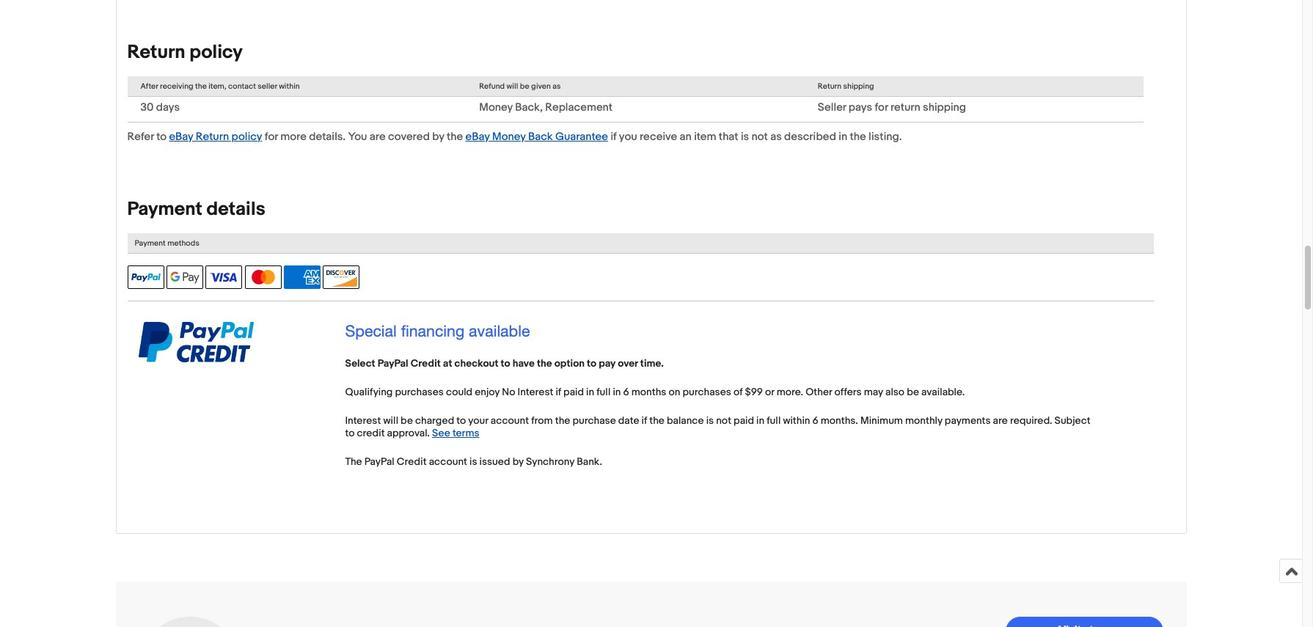 Task type: describe. For each thing, give the bounding box(es) containing it.
payment methods
[[135, 238, 199, 248]]

qualifying
[[345, 386, 393, 398]]

in up purchase
[[586, 386, 594, 398]]

will for refund
[[507, 81, 518, 91]]

could
[[446, 386, 473, 398]]

back
[[528, 130, 553, 144]]

will for interest
[[383, 414, 398, 427]]

the
[[345, 455, 362, 468]]

months
[[632, 386, 667, 398]]

0 horizontal spatial if
[[556, 386, 561, 398]]

to left the credit
[[345, 427, 355, 439]]

0 vertical spatial for
[[875, 100, 888, 114]]

2 vertical spatial return
[[196, 130, 229, 144]]

2 horizontal spatial is
[[741, 130, 749, 144]]

bank.
[[577, 455, 602, 468]]

0 horizontal spatial for
[[265, 130, 278, 144]]

1 ebay from the left
[[169, 130, 193, 144]]

be for interest will be charged to your account from the purchase date if the balance is not paid in full within 6 months. minimum monthly payments are required. subject to credit approval.
[[401, 414, 413, 427]]

item,
[[209, 81, 226, 91]]

details.
[[309, 130, 346, 144]]

on
[[669, 386, 680, 398]]

pay
[[599, 357, 616, 370]]

the right from
[[555, 414, 570, 427]]

return shipping
[[818, 81, 874, 91]]

charged
[[415, 414, 454, 427]]

the paypal credit account is issued by synchrony bank.
[[345, 455, 602, 468]]

paypal image
[[127, 265, 164, 289]]

minimum
[[861, 414, 903, 427]]

or
[[765, 386, 775, 398]]

available
[[469, 322, 530, 340]]

master card image
[[245, 265, 282, 289]]

full inside interest will be charged to your account from the purchase date if the balance is not paid in full within 6 months. minimum monthly payments are required. subject to credit approval.
[[767, 414, 781, 427]]

time.
[[640, 357, 664, 370]]

described
[[785, 130, 836, 144]]

be for refund will be given as
[[520, 81, 530, 91]]

to left pay
[[587, 357, 597, 370]]

balance
[[667, 414, 704, 427]]

more
[[280, 130, 307, 144]]

payment for payment methods
[[135, 238, 166, 248]]

checkout
[[455, 357, 499, 370]]

terms
[[453, 427, 480, 439]]

seller
[[258, 81, 277, 91]]

payment for payment details
[[127, 198, 202, 221]]

your
[[468, 414, 488, 427]]

$99
[[745, 386, 763, 398]]

interest inside interest will be charged to your account from the purchase date if the balance is not paid in full within 6 months. minimum monthly payments are required. subject to credit approval.
[[345, 414, 381, 427]]

purchase
[[573, 414, 616, 427]]

1 vertical spatial money
[[492, 130, 526, 144]]

1 vertical spatial be
[[907, 386, 919, 398]]

0 horizontal spatial full
[[597, 386, 611, 398]]

0 vertical spatial within
[[279, 81, 300, 91]]

account inside interest will be charged to your account from the purchase date if the balance is not paid in full within 6 months. minimum monthly payments are required. subject to credit approval.
[[491, 414, 529, 427]]

within inside interest will be charged to your account from the purchase date if the balance is not paid in full within 6 months. minimum monthly payments are required. subject to credit approval.
[[783, 414, 810, 427]]

receive
[[640, 130, 677, 144]]

guarantee
[[555, 130, 608, 144]]

see terms
[[432, 427, 480, 439]]

see terms link
[[432, 427, 480, 439]]

paid inside interest will be charged to your account from the purchase date if the balance is not paid in full within 6 months. minimum monthly payments are required. subject to credit approval.
[[734, 414, 754, 427]]

an
[[680, 130, 692, 144]]

credit
[[357, 427, 385, 439]]

other
[[806, 386, 832, 398]]

see
[[432, 427, 450, 439]]

30
[[141, 100, 154, 114]]

ebay return policy link
[[169, 130, 262, 144]]

the right covered
[[447, 130, 463, 144]]

payments
[[945, 414, 991, 427]]

0 vertical spatial paid
[[564, 386, 584, 398]]

refer to ebay return policy for more details. you are covered by the ebay money back guarantee if you receive an item that is not as described in the listing.
[[127, 130, 902, 144]]

select
[[345, 357, 375, 370]]

payment details
[[127, 198, 265, 221]]

return policy
[[127, 41, 243, 64]]

available.
[[922, 386, 965, 398]]

credit for at
[[411, 357, 441, 370]]

days
[[156, 100, 180, 114]]

0 vertical spatial by
[[432, 130, 444, 144]]

given
[[531, 81, 551, 91]]

are inside interest will be charged to your account from the purchase date if the balance is not paid in full within 6 months. minimum monthly payments are required. subject to credit approval.
[[993, 414, 1008, 427]]

after receiving the item, contact seller within
[[141, 81, 300, 91]]

receiving
[[160, 81, 193, 91]]

approval.
[[387, 427, 430, 439]]

30 days
[[141, 100, 180, 114]]

2 purchases from the left
[[683, 386, 731, 398]]

refund
[[479, 81, 505, 91]]

details
[[207, 198, 265, 221]]

at
[[443, 357, 452, 370]]

discover image
[[323, 265, 360, 289]]

enjoy
[[475, 386, 500, 398]]

1 vertical spatial by
[[513, 455, 524, 468]]

have
[[513, 357, 535, 370]]

if inside interest will be charged to your account from the purchase date if the balance is not paid in full within 6 months. minimum monthly payments are required. subject to credit approval.
[[642, 414, 647, 427]]

option
[[555, 357, 585, 370]]

special financing available
[[345, 322, 530, 340]]

the left listing.
[[850, 130, 866, 144]]

1 purchases from the left
[[395, 386, 444, 398]]

interest will be charged to your account from the purchase date if the balance is not paid in full within 6 months. minimum monthly payments are required. subject to credit approval.
[[345, 414, 1091, 439]]

over
[[618, 357, 638, 370]]



Task type: locate. For each thing, give the bounding box(es) containing it.
2 vertical spatial is
[[470, 455, 477, 468]]

0 vertical spatial will
[[507, 81, 518, 91]]

purchases left the of
[[683, 386, 731, 398]]

be inside interest will be charged to your account from the purchase date if the balance is not paid in full within 6 months. minimum monthly payments are required. subject to credit approval.
[[401, 414, 413, 427]]

1 horizontal spatial shipping
[[923, 100, 966, 114]]

contact
[[228, 81, 256, 91]]

the left item,
[[195, 81, 207, 91]]

seller pays for return shipping
[[818, 100, 966, 114]]

not right that
[[752, 130, 768, 144]]

1 vertical spatial policy
[[232, 130, 262, 144]]

1 horizontal spatial paid
[[734, 414, 754, 427]]

paid
[[564, 386, 584, 398], [734, 414, 754, 427]]

will down qualifying on the left bottom
[[383, 414, 398, 427]]

required.
[[1010, 414, 1053, 427]]

will
[[507, 81, 518, 91], [383, 414, 398, 427]]

more.
[[777, 386, 804, 398]]

1 horizontal spatial within
[[783, 414, 810, 427]]

methods
[[167, 238, 199, 248]]

by right 'issued' at bottom
[[513, 455, 524, 468]]

0 horizontal spatial purchases
[[395, 386, 444, 398]]

2 vertical spatial if
[[642, 414, 647, 427]]

1 horizontal spatial ebay
[[466, 130, 490, 144]]

1 horizontal spatial if
[[611, 130, 617, 144]]

0 horizontal spatial paid
[[564, 386, 584, 398]]

1 vertical spatial are
[[993, 414, 1008, 427]]

by right covered
[[432, 130, 444, 144]]

6
[[623, 386, 629, 398], [813, 414, 819, 427]]

0 vertical spatial not
[[752, 130, 768, 144]]

credit down approval. in the left bottom of the page
[[397, 455, 427, 468]]

return
[[127, 41, 185, 64], [818, 81, 842, 91], [196, 130, 229, 144]]

money
[[479, 100, 513, 114], [492, 130, 526, 144]]

0 horizontal spatial shipping
[[844, 81, 874, 91]]

1 vertical spatial is
[[706, 414, 714, 427]]

1 vertical spatial full
[[767, 414, 781, 427]]

credit left at
[[411, 357, 441, 370]]

for right the pays
[[875, 100, 888, 114]]

1 horizontal spatial full
[[767, 414, 781, 427]]

account
[[491, 414, 529, 427], [429, 455, 467, 468]]

0 horizontal spatial interest
[[345, 414, 381, 427]]

0 vertical spatial return
[[127, 41, 185, 64]]

not
[[752, 130, 768, 144], [716, 414, 732, 427]]

by
[[432, 130, 444, 144], [513, 455, 524, 468]]

money back, replacement
[[479, 100, 613, 114]]

payment left the methods
[[135, 238, 166, 248]]

0 horizontal spatial will
[[383, 414, 398, 427]]

within
[[279, 81, 300, 91], [783, 414, 810, 427]]

policy left more
[[232, 130, 262, 144]]

return up seller
[[818, 81, 842, 91]]

be left given
[[520, 81, 530, 91]]

1 horizontal spatial 6
[[813, 414, 819, 427]]

the right date
[[650, 414, 665, 427]]

return for return policy
[[127, 41, 185, 64]]

is
[[741, 130, 749, 144], [706, 414, 714, 427], [470, 455, 477, 468]]

0 horizontal spatial ebay
[[169, 130, 193, 144]]

paid down the of
[[734, 414, 754, 427]]

purchases
[[395, 386, 444, 398], [683, 386, 731, 398]]

2 horizontal spatial be
[[907, 386, 919, 398]]

account down the no
[[491, 414, 529, 427]]

google pay image
[[166, 265, 203, 289]]

item
[[694, 130, 717, 144]]

1 vertical spatial account
[[429, 455, 467, 468]]

if right date
[[642, 414, 647, 427]]

paypal right select
[[378, 357, 408, 370]]

1 vertical spatial paid
[[734, 414, 754, 427]]

payment up payment methods
[[127, 198, 202, 221]]

0 vertical spatial if
[[611, 130, 617, 144]]

0 horizontal spatial is
[[470, 455, 477, 468]]

0 horizontal spatial are
[[370, 130, 386, 144]]

1 vertical spatial will
[[383, 414, 398, 427]]

offers
[[835, 386, 862, 398]]

0 vertical spatial payment
[[127, 198, 202, 221]]

full
[[597, 386, 611, 398], [767, 414, 781, 427]]

1 horizontal spatial is
[[706, 414, 714, 427]]

1 horizontal spatial purchases
[[683, 386, 731, 398]]

0 horizontal spatial account
[[429, 455, 467, 468]]

1 horizontal spatial are
[[993, 414, 1008, 427]]

within down more.
[[783, 414, 810, 427]]

paypal for select
[[378, 357, 408, 370]]

1 vertical spatial 6
[[813, 414, 819, 427]]

synchrony
[[526, 455, 575, 468]]

credit for account
[[397, 455, 427, 468]]

you
[[348, 130, 367, 144]]

2 vertical spatial be
[[401, 414, 413, 427]]

select paypal credit at checkout to have the option to pay over time.
[[345, 357, 664, 370]]

ebay
[[169, 130, 193, 144], [466, 130, 490, 144]]

date
[[618, 414, 639, 427]]

will inside interest will be charged to your account from the purchase date if the balance is not paid in full within 6 months. minimum monthly payments are required. subject to credit approval.
[[383, 414, 398, 427]]

credit
[[411, 357, 441, 370], [397, 455, 427, 468]]

1 vertical spatial credit
[[397, 455, 427, 468]]

0 vertical spatial be
[[520, 81, 530, 91]]

to left your
[[457, 414, 466, 427]]

1 vertical spatial shipping
[[923, 100, 966, 114]]

in down seller
[[839, 130, 848, 144]]

american express image
[[284, 265, 321, 289]]

0 vertical spatial full
[[597, 386, 611, 398]]

1 horizontal spatial return
[[196, 130, 229, 144]]

1 vertical spatial payment
[[135, 238, 166, 248]]

0 horizontal spatial by
[[432, 130, 444, 144]]

2 horizontal spatial return
[[818, 81, 842, 91]]

return up after
[[127, 41, 185, 64]]

listing.
[[869, 130, 902, 144]]

in down $99
[[757, 414, 765, 427]]

return for return shipping
[[818, 81, 842, 91]]

is inside interest will be charged to your account from the purchase date if the balance is not paid in full within 6 months. minimum monthly payments are required. subject to credit approval.
[[706, 414, 714, 427]]

special
[[345, 322, 397, 340]]

1 horizontal spatial be
[[520, 81, 530, 91]]

2 horizontal spatial if
[[642, 414, 647, 427]]

qualifying purchases could enjoy no interest if paid in full in 6 months on purchases of $99 or more. other offers may also be available.
[[345, 386, 965, 398]]

6 left months
[[623, 386, 629, 398]]

0 vertical spatial policy
[[190, 41, 243, 64]]

to right refer
[[156, 130, 167, 144]]

full down or
[[767, 414, 781, 427]]

1 vertical spatial paypal
[[364, 455, 395, 468]]

is left 'issued' at bottom
[[470, 455, 477, 468]]

also
[[886, 386, 905, 398]]

money left back
[[492, 130, 526, 144]]

0 vertical spatial is
[[741, 130, 749, 144]]

if left "you"
[[611, 130, 617, 144]]

if down option
[[556, 386, 561, 398]]

1 horizontal spatial interest
[[518, 386, 554, 398]]

as left described
[[771, 130, 782, 144]]

0 horizontal spatial within
[[279, 81, 300, 91]]

1 vertical spatial if
[[556, 386, 561, 398]]

back,
[[515, 100, 543, 114]]

0 vertical spatial 6
[[623, 386, 629, 398]]

in inside interest will be charged to your account from the purchase date if the balance is not paid in full within 6 months. minimum monthly payments are required. subject to credit approval.
[[757, 414, 765, 427]]

1 vertical spatial interest
[[345, 414, 381, 427]]

is right that
[[741, 130, 749, 144]]

0 horizontal spatial not
[[716, 414, 732, 427]]

money down refund
[[479, 100, 513, 114]]

issued
[[480, 455, 510, 468]]

financing
[[401, 322, 465, 340]]

of
[[734, 386, 743, 398]]

may
[[864, 386, 883, 398]]

you
[[619, 130, 637, 144]]

be left charged
[[401, 414, 413, 427]]

shipping
[[844, 81, 874, 91], [923, 100, 966, 114]]

within right 'seller'
[[279, 81, 300, 91]]

1 vertical spatial as
[[771, 130, 782, 144]]

1 vertical spatial for
[[265, 130, 278, 144]]

0 horizontal spatial be
[[401, 414, 413, 427]]

1 vertical spatial within
[[783, 414, 810, 427]]

the right have
[[537, 357, 552, 370]]

subject
[[1055, 414, 1091, 427]]

0 vertical spatial shipping
[[844, 81, 874, 91]]

0 vertical spatial account
[[491, 414, 529, 427]]

1 horizontal spatial not
[[752, 130, 768, 144]]

no
[[502, 386, 515, 398]]

1 vertical spatial not
[[716, 414, 732, 427]]

1 vertical spatial return
[[818, 81, 842, 91]]

after
[[141, 81, 158, 91]]

covered
[[388, 130, 430, 144]]

replacement
[[545, 100, 613, 114]]

in
[[839, 130, 848, 144], [586, 386, 594, 398], [613, 386, 621, 398], [757, 414, 765, 427]]

as
[[553, 81, 561, 91], [771, 130, 782, 144]]

interest right the no
[[518, 386, 554, 398]]

0 vertical spatial money
[[479, 100, 513, 114]]

0 vertical spatial are
[[370, 130, 386, 144]]

pays
[[849, 100, 873, 114]]

be right the 'also'
[[907, 386, 919, 398]]

if
[[611, 130, 617, 144], [556, 386, 561, 398], [642, 414, 647, 427]]

0 vertical spatial credit
[[411, 357, 441, 370]]

policy
[[190, 41, 243, 64], [232, 130, 262, 144]]

policy up item,
[[190, 41, 243, 64]]

visa image
[[206, 265, 242, 289]]

ebay down "days"
[[169, 130, 193, 144]]

1 horizontal spatial will
[[507, 81, 518, 91]]

full down pay
[[597, 386, 611, 398]]

paid down option
[[564, 386, 584, 398]]

ebay money back guarantee link
[[466, 130, 608, 144]]

not inside interest will be charged to your account from the purchase date if the balance is not paid in full within 6 months. minimum monthly payments are required. subject to credit approval.
[[716, 414, 732, 427]]

6 inside interest will be charged to your account from the purchase date if the balance is not paid in full within 6 months. minimum monthly payments are required. subject to credit approval.
[[813, 414, 819, 427]]

0 vertical spatial as
[[553, 81, 561, 91]]

account down the see on the left bottom of the page
[[429, 455, 467, 468]]

are left required.
[[993, 414, 1008, 427]]

refund will be given as
[[479, 81, 561, 91]]

will right refund
[[507, 81, 518, 91]]

1 horizontal spatial for
[[875, 100, 888, 114]]

1 horizontal spatial by
[[513, 455, 524, 468]]

6 left months.
[[813, 414, 819, 427]]

monthly
[[906, 414, 943, 427]]

are right you
[[370, 130, 386, 144]]

2 ebay from the left
[[466, 130, 490, 144]]

return
[[891, 100, 921, 114]]

from
[[531, 414, 553, 427]]

seller
[[818, 100, 846, 114]]

to left have
[[501, 357, 510, 370]]

shipping right return
[[923, 100, 966, 114]]

0 horizontal spatial as
[[553, 81, 561, 91]]

shipping up the pays
[[844, 81, 874, 91]]

months.
[[821, 414, 858, 427]]

0 horizontal spatial 6
[[623, 386, 629, 398]]

0 vertical spatial paypal
[[378, 357, 408, 370]]

ebay down refund
[[466, 130, 490, 144]]

refer
[[127, 130, 154, 144]]

1 horizontal spatial as
[[771, 130, 782, 144]]

0 vertical spatial interest
[[518, 386, 554, 398]]

paypal
[[378, 357, 408, 370], [364, 455, 395, 468]]

is right balance
[[706, 414, 714, 427]]

purchases up charged
[[395, 386, 444, 398]]

paypal right the
[[364, 455, 395, 468]]

0 horizontal spatial return
[[127, 41, 185, 64]]

return down item,
[[196, 130, 229, 144]]

1 horizontal spatial account
[[491, 414, 529, 427]]

be
[[520, 81, 530, 91], [907, 386, 919, 398], [401, 414, 413, 427]]

in down pay
[[613, 386, 621, 398]]

as right given
[[553, 81, 561, 91]]

for left more
[[265, 130, 278, 144]]

paypal for the
[[364, 455, 395, 468]]

not right balance
[[716, 414, 732, 427]]

interest down qualifying on the left bottom
[[345, 414, 381, 427]]

that
[[719, 130, 739, 144]]



Task type: vqa. For each thing, say whether or not it's contained in the screenshot.
left full
yes



